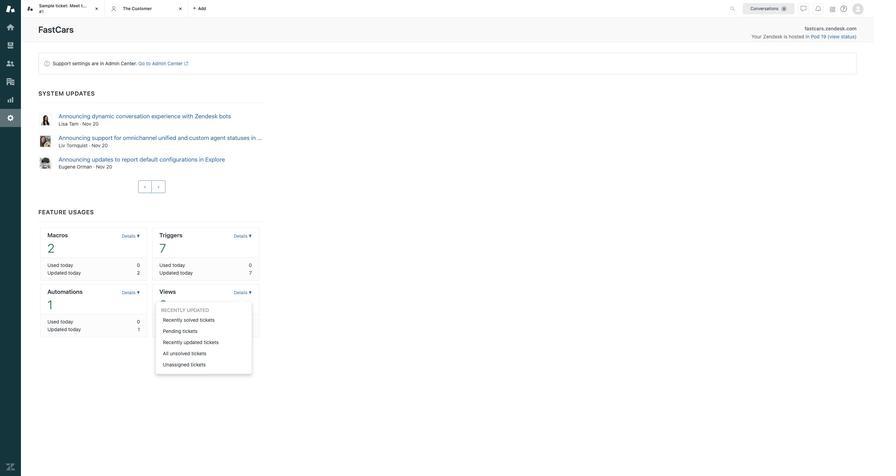 Task type: locate. For each thing, give the bounding box(es) containing it.
0 horizontal spatial explore
[[205, 156, 225, 163]]

pod
[[811, 34, 820, 39]]

add button
[[189, 0, 210, 17]]

2 announcing from the top
[[59, 134, 90, 141]]

triggers 7
[[159, 232, 183, 255]]

explore down agent
[[205, 156, 225, 163]]

tabs tab list
[[21, 0, 723, 17]]

recently down pending
[[163, 340, 183, 345]]

1 horizontal spatial to
[[146, 60, 151, 66]]

tickets up pending tickets link
[[200, 317, 215, 323]]

status
[[38, 53, 857, 74]]

status containing support settings are in admin center.
[[38, 53, 857, 74]]

tickets down pending tickets link
[[204, 340, 219, 345]]

2 vertical spatial 20
[[106, 164, 112, 170]]

automations
[[47, 289, 83, 296]]

eugene orman
[[59, 164, 92, 170]]

used today for 1
[[47, 319, 73, 325]]

zendesk support image
[[6, 5, 15, 14]]

0 vertical spatial zendesk
[[764, 34, 783, 39]]

tab
[[21, 0, 105, 17]]

1 vertical spatial nov 20
[[92, 142, 108, 148]]

updated today down recently solved tickets
[[159, 327, 193, 333]]

live
[[279, 134, 288, 141]]

pending tickets
[[163, 328, 198, 334]]

view
[[830, 34, 840, 39]]

0 vertical spatial 7
[[159, 241, 166, 255]]

0 horizontal spatial close image
[[93, 5, 100, 12]]

explore
[[257, 134, 277, 141], [205, 156, 225, 163]]

in right statuses in the left top of the page
[[251, 134, 256, 141]]

tickets up the recently updated tickets
[[183, 328, 198, 334]]

1 horizontal spatial 6
[[249, 327, 252, 333]]

recently updated tickets link
[[156, 337, 252, 348]]

updated today down automations 1
[[47, 327, 81, 333]]

announcing for announcing updates to report default configurations in explore
[[59, 156, 90, 163]]

in left pod at the top of page
[[806, 34, 810, 39]]

1 vertical spatial 7
[[249, 270, 252, 276]]

announcing for announcing support for omnichannel unified and custom agent statuses in explore live reporting
[[59, 134, 90, 141]]

0 vertical spatial nov 20
[[82, 121, 99, 127]]

updated today up views on the left bottom
[[159, 270, 193, 276]]

for
[[114, 134, 121, 141]]

nov for support
[[92, 142, 101, 148]]

1 vertical spatial recently
[[163, 340, 183, 345]]

omnichannel
[[123, 134, 157, 141]]

1 vertical spatial to
[[115, 156, 120, 163]]

tickets for updated
[[204, 340, 219, 345]]

announcing up tam
[[59, 113, 90, 120]]

1 announcing from the top
[[59, 113, 90, 120]]

used today down automations 1
[[47, 319, 73, 325]]

conversations button
[[743, 3, 795, 14]]

bots
[[219, 113, 231, 120]]

close image inside tab
[[93, 5, 100, 12]]

close image
[[93, 5, 100, 12], [177, 5, 184, 12]]

updated for 2
[[47, 270, 67, 276]]

announcing up liv tornquist
[[59, 134, 90, 141]]

updated
[[184, 340, 203, 345]]

0 horizontal spatial 7
[[159, 241, 166, 255]]

center.
[[121, 60, 137, 66]]

updated up views on the left bottom
[[159, 270, 179, 276]]

1 left pending
[[138, 327, 140, 333]]

recently inside "link"
[[163, 317, 183, 323]]

meet
[[70, 3, 80, 8]]

admin left the center
[[152, 60, 166, 66]]

▼ for 1
[[137, 290, 140, 296]]

1 admin from the left
[[105, 60, 120, 66]]

0 vertical spatial explore
[[257, 134, 277, 141]]

to
[[146, 60, 151, 66], [115, 156, 120, 163]]

1 vertical spatial explore
[[205, 156, 225, 163]]

explore left live
[[257, 134, 277, 141]]

1 horizontal spatial 2
[[137, 270, 140, 276]]

nov down updates
[[96, 164, 105, 170]]

custom
[[189, 134, 209, 141]]

0 vertical spatial recently
[[163, 317, 183, 323]]

20 down updates
[[106, 164, 112, 170]]

in
[[806, 34, 810, 39], [100, 60, 104, 66], [251, 134, 256, 141], [199, 156, 204, 163]]

in down custom
[[199, 156, 204, 163]]

details for 1
[[122, 290, 136, 296]]

zendesk
[[764, 34, 783, 39], [195, 113, 218, 120]]

updated up 'automations'
[[47, 270, 67, 276]]

0 horizontal spatial 1
[[47, 298, 53, 312]]

nov right tam
[[82, 121, 91, 127]]

0 horizontal spatial admin
[[105, 60, 120, 66]]

used down the "triggers 7"
[[159, 262, 171, 268]]

announcing up eugene orman
[[59, 156, 90, 163]]

2 inside macros 2
[[47, 241, 54, 255]]

2 close image from the left
[[177, 5, 184, 12]]

zendesk right with
[[195, 113, 218, 120]]

20
[[93, 121, 99, 127], [102, 142, 108, 148], [106, 164, 112, 170]]

admin left center.
[[105, 60, 120, 66]]

details ▼
[[122, 234, 140, 239], [234, 234, 252, 239], [122, 290, 140, 296], [234, 290, 252, 296]]

recently
[[163, 317, 183, 323], [163, 340, 183, 345]]

center
[[168, 60, 183, 66]]

1 vertical spatial 2
[[137, 270, 140, 276]]

zendesk image
[[6, 463, 15, 472]]

recently down the recently
[[163, 317, 183, 323]]

statuses
[[227, 134, 250, 141]]

2 vertical spatial nov 20
[[96, 164, 112, 170]]

used down macros 2
[[47, 262, 59, 268]]

0 vertical spatial 6
[[159, 298, 167, 312]]

view status link
[[830, 34, 855, 39]]

lisa tam
[[59, 121, 78, 127]]

notifications image
[[816, 6, 822, 11]]

0 vertical spatial 1
[[47, 298, 53, 312]]

pending
[[163, 328, 181, 334]]

0 vertical spatial 2
[[47, 241, 54, 255]]

0 horizontal spatial zendesk
[[195, 113, 218, 120]]

updated
[[187, 307, 209, 313]]

used down automations 1
[[47, 319, 59, 325]]

get help image
[[841, 6, 847, 12]]

3 announcing from the top
[[59, 156, 90, 163]]

used today down the "triggers 7"
[[159, 262, 185, 268]]

updated today for 2
[[47, 270, 81, 276]]

main element
[[0, 0, 21, 476]]

0 vertical spatial 20
[[93, 121, 99, 127]]

hosted
[[789, 34, 805, 39]]

2
[[47, 241, 54, 255], [137, 270, 140, 276]]

tickets inside "link"
[[200, 317, 215, 323]]

in inside fastcars .zendesk.com your zendesk is hosted in pod 19 ( view status )
[[806, 34, 810, 39]]

updated
[[47, 270, 67, 276], [159, 270, 179, 276], [47, 327, 67, 333], [159, 327, 179, 333]]

recently solved tickets link
[[156, 315, 252, 326]]

admin
[[105, 60, 120, 66], [152, 60, 166, 66]]

updated today up 'automations'
[[47, 270, 81, 276]]

close image inside the customer tab
[[177, 5, 184, 12]]

agent
[[211, 134, 226, 141]]

1 vertical spatial 6
[[249, 327, 252, 333]]

0 vertical spatial to
[[146, 60, 151, 66]]

used today
[[47, 262, 73, 268], [159, 262, 185, 268], [47, 319, 73, 325]]

admin image
[[6, 113, 15, 123]]

0 for 1
[[137, 319, 140, 325]]

updated today for 7
[[159, 270, 193, 276]]

0 vertical spatial announcing
[[59, 113, 90, 120]]

used today down macros 2
[[47, 262, 73, 268]]

settings
[[72, 60, 90, 66]]

button displays agent's chat status as invisible. image
[[801, 6, 807, 11]]

2 recently from the top
[[163, 340, 183, 345]]

recently for recently updated tickets
[[163, 340, 183, 345]]

zendesk left is
[[764, 34, 783, 39]]

close image left add dropdown button
[[177, 5, 184, 12]]

1 close image from the left
[[93, 5, 100, 12]]

experience
[[151, 113, 181, 120]]

updated down automations 1
[[47, 327, 67, 333]]

▼ for 7
[[249, 234, 252, 239]]

the customer tab
[[105, 0, 189, 17]]

1 horizontal spatial 1
[[138, 327, 140, 333]]

close image right the
[[93, 5, 100, 12]]

to right go
[[146, 60, 151, 66]]

1
[[47, 298, 53, 312], [138, 327, 140, 333]]

the customer
[[123, 6, 152, 11]]

(opens in a new tab) image
[[183, 62, 188, 66]]

2 vertical spatial announcing
[[59, 156, 90, 163]]

20 for updates
[[106, 164, 112, 170]]

nov 20 down dynamic
[[82, 121, 99, 127]]

tab containing sample ticket: meet the ticket
[[21, 0, 105, 17]]

pending tickets link
[[156, 326, 252, 337]]

solved
[[184, 317, 199, 323]]

details
[[122, 234, 136, 239], [234, 234, 248, 239], [122, 290, 136, 296], [234, 290, 248, 296]]

1 recently from the top
[[163, 317, 183, 323]]

1 horizontal spatial close image
[[177, 5, 184, 12]]

0 vertical spatial nov
[[82, 121, 91, 127]]

20 for support
[[102, 142, 108, 148]]

20 down support
[[102, 142, 108, 148]]

updates
[[92, 156, 113, 163]]

and
[[178, 134, 188, 141]]

0 horizontal spatial 6
[[159, 298, 167, 312]]

1 horizontal spatial admin
[[152, 60, 166, 66]]

updated today for 1
[[47, 327, 81, 333]]

your
[[752, 34, 762, 39]]

nov 20 down support
[[92, 142, 108, 148]]

2 vertical spatial nov
[[96, 164, 105, 170]]

0 horizontal spatial 2
[[47, 241, 54, 255]]

nov 20 for support
[[92, 142, 108, 148]]

tickets down recently updated tickets link
[[192, 351, 207, 357]]

1 horizontal spatial zendesk
[[764, 34, 783, 39]]

to left "report"
[[115, 156, 120, 163]]

is
[[784, 34, 788, 39]]

the
[[81, 3, 88, 8]]

nov down support
[[92, 142, 101, 148]]

1 vertical spatial announcing
[[59, 134, 90, 141]]

nov 20
[[82, 121, 99, 127], [92, 142, 108, 148], [96, 164, 112, 170]]

tickets for solved
[[200, 317, 215, 323]]

nov 20 down updates
[[96, 164, 112, 170]]

announcing
[[59, 113, 90, 120], [59, 134, 90, 141], [59, 156, 90, 163]]

eugene
[[59, 164, 76, 170]]

nov
[[82, 121, 91, 127], [92, 142, 101, 148], [96, 164, 105, 170]]

fastcars
[[38, 24, 74, 35]]

details for 2
[[122, 234, 136, 239]]

details for 7
[[234, 234, 248, 239]]

1 vertical spatial nov
[[92, 142, 101, 148]]

20 down dynamic
[[93, 121, 99, 127]]

1 down 'automations'
[[47, 298, 53, 312]]

1 vertical spatial 20
[[102, 142, 108, 148]]

7
[[159, 241, 166, 255], [249, 270, 252, 276]]

(
[[828, 34, 830, 39]]

updated for 7
[[159, 270, 179, 276]]

in right are
[[100, 60, 104, 66]]

announcing dynamic conversation experience with zendesk bots
[[59, 113, 231, 120]]

)
[[855, 34, 857, 39]]

1 inside automations 1
[[47, 298, 53, 312]]

zendesk inside fastcars .zendesk.com your zendesk is hosted in pod 19 ( view status )
[[764, 34, 783, 39]]



Task type: describe. For each thing, give the bounding box(es) containing it.
the
[[123, 6, 131, 11]]

fastcars .zendesk.com your zendesk is hosted in pod 19 ( view status )
[[752, 25, 857, 39]]

views
[[159, 289, 176, 296]]

unassigned tickets
[[163, 362, 206, 368]]

system
[[38, 90, 64, 97]]

nov for updates
[[96, 164, 105, 170]]

go
[[138, 60, 145, 66]]

organizations image
[[6, 77, 15, 86]]

conversation
[[116, 113, 150, 120]]

unassigned tickets link
[[156, 359, 252, 371]]

details ▼ for 7
[[234, 234, 252, 239]]

with
[[182, 113, 193, 120]]

nov for dynamic
[[82, 121, 91, 127]]

conversations
[[751, 6, 779, 11]]

tornquist
[[66, 142, 88, 148]]

all unsolved tickets
[[163, 351, 207, 357]]

0 for 2
[[137, 262, 140, 268]]

support
[[53, 60, 71, 66]]

updates
[[66, 90, 95, 97]]

reporting image
[[6, 95, 15, 104]]

▼ for 2
[[137, 234, 140, 239]]

system updates
[[38, 90, 95, 97]]

7 inside the "triggers 7"
[[159, 241, 166, 255]]

get started image
[[6, 23, 15, 32]]

2 admin from the left
[[152, 60, 166, 66]]

automations 1
[[47, 289, 83, 312]]

recently for recently solved tickets
[[163, 317, 183, 323]]

are
[[92, 60, 99, 66]]

unsolved
[[170, 351, 190, 357]]

liv tornquist
[[59, 142, 88, 148]]

used today for 7
[[159, 262, 185, 268]]

ticket:
[[55, 3, 69, 8]]

‹ button
[[138, 181, 152, 193]]

1 vertical spatial 1
[[138, 327, 140, 333]]

sample ticket: meet the ticket #1
[[39, 3, 101, 14]]

reporting
[[289, 134, 314, 141]]

dynamic
[[92, 113, 114, 120]]

1 vertical spatial zendesk
[[195, 113, 218, 120]]

0 horizontal spatial to
[[115, 156, 120, 163]]

tickets down all unsolved tickets link
[[191, 362, 206, 368]]

zendesk products image
[[831, 7, 836, 12]]

lisa
[[59, 121, 68, 127]]

status
[[841, 34, 855, 39]]

recently updated
[[161, 307, 209, 313]]

1 horizontal spatial explore
[[257, 134, 277, 141]]

nov 20 for dynamic
[[82, 121, 99, 127]]

tam
[[69, 121, 78, 127]]

support
[[92, 134, 113, 141]]

customer
[[132, 6, 152, 11]]

6 inside views 6
[[159, 298, 167, 312]]

views image
[[6, 41, 15, 50]]

20 for dynamic
[[93, 121, 99, 127]]

pod 19 link
[[811, 34, 828, 39]]

default
[[140, 156, 158, 163]]

close image for the customer tab
[[177, 5, 184, 12]]

announcing support for omnichannel unified and custom agent statuses in explore live reporting
[[59, 134, 314, 141]]

used for 7
[[159, 262, 171, 268]]

report
[[122, 156, 138, 163]]

triggers
[[159, 232, 183, 239]]

close image for tab containing sample ticket: meet the ticket
[[93, 5, 100, 12]]

used for 2
[[47, 262, 59, 268]]

tickets for unsolved
[[192, 351, 207, 357]]

feature usages
[[38, 209, 94, 216]]

usages
[[68, 209, 94, 216]]

go to admin center
[[138, 60, 183, 66]]

used today for 2
[[47, 262, 73, 268]]

updated down the recently
[[159, 327, 179, 333]]

.zendesk.com
[[824, 25, 857, 31]]

macros
[[47, 232, 68, 239]]

fastcars
[[805, 25, 824, 31]]

updated for 1
[[47, 327, 67, 333]]

feature
[[38, 209, 67, 216]]

customers image
[[6, 59, 15, 68]]

configurations
[[160, 156, 198, 163]]

1 horizontal spatial 7
[[249, 270, 252, 276]]

ticket
[[89, 3, 101, 8]]

›
[[158, 184, 160, 190]]

announcing updates to report default configurations in explore
[[59, 156, 225, 163]]

unassigned
[[163, 362, 190, 368]]

19
[[822, 34, 827, 39]]

details ▼ for 1
[[122, 290, 140, 296]]

details ▼ for 2
[[122, 234, 140, 239]]

support settings are in admin center.
[[53, 60, 137, 66]]

recently
[[161, 307, 186, 313]]

nov 20 for updates
[[96, 164, 112, 170]]

0 for 7
[[249, 262, 252, 268]]

macros 2
[[47, 232, 68, 255]]

all unsolved tickets link
[[156, 348, 252, 359]]

orman
[[77, 164, 92, 170]]

announcing for announcing dynamic conversation experience with zendesk bots
[[59, 113, 90, 120]]

unified
[[158, 134, 176, 141]]

all
[[163, 351, 169, 357]]

‹
[[144, 184, 146, 190]]

recently solved tickets
[[163, 317, 215, 323]]

#1
[[39, 9, 44, 14]]

used for 1
[[47, 319, 59, 325]]

recently updated tickets
[[163, 340, 219, 345]]

liv
[[59, 142, 65, 148]]

views 6
[[159, 289, 176, 312]]

go to admin center link
[[138, 60, 188, 66]]

› button
[[152, 181, 166, 193]]

add
[[198, 6, 206, 11]]

sample
[[39, 3, 54, 8]]



Task type: vqa. For each thing, say whether or not it's contained in the screenshot.
page
no



